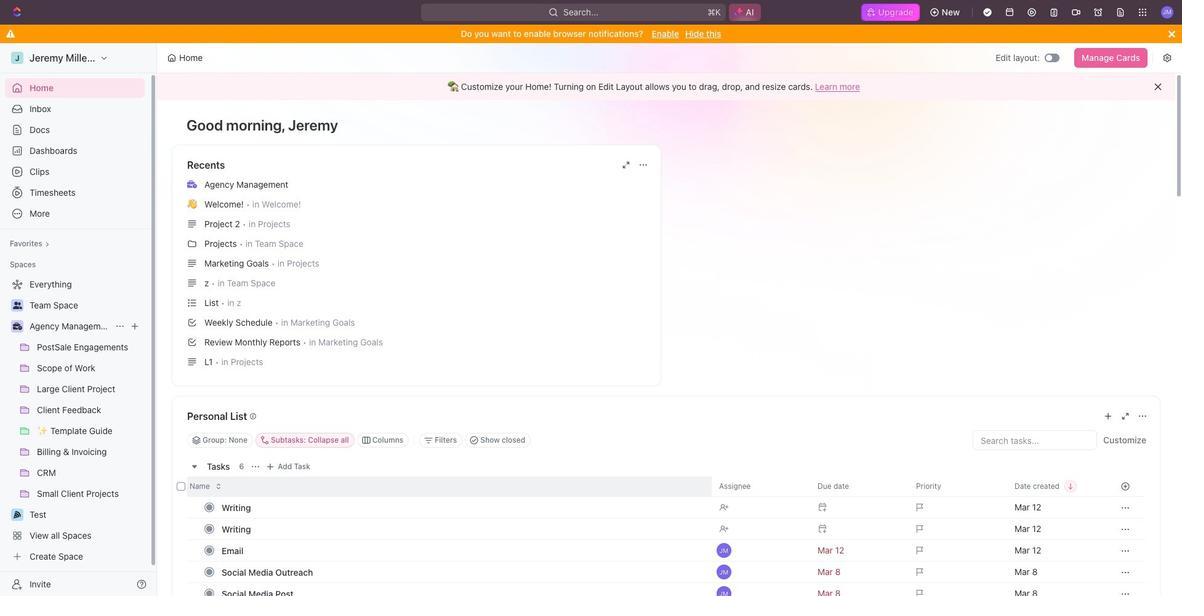 Task type: describe. For each thing, give the bounding box(es) containing it.
0 vertical spatial business time image
[[187, 180, 197, 188]]

tree inside sidebar navigation
[[5, 275, 145, 567]]

Search tasks... text field
[[974, 431, 1097, 450]]

sidebar navigation
[[0, 43, 160, 596]]

jeremy miller's workspace, , element
[[11, 52, 23, 64]]



Task type: vqa. For each thing, say whether or not it's contained in the screenshot.
THE STAR 'IMAGE' at the left
no



Task type: locate. For each thing, give the bounding box(es) containing it.
business time image inside tree
[[13, 323, 22, 330]]

user group image
[[13, 302, 22, 309]]

tree
[[5, 275, 145, 567]]

1 vertical spatial business time image
[[13, 323, 22, 330]]

alert
[[157, 73, 1176, 100]]

1 horizontal spatial business time image
[[187, 180, 197, 188]]

0 horizontal spatial business time image
[[13, 323, 22, 330]]

business time image
[[187, 180, 197, 188], [13, 323, 22, 330]]

pizza slice image
[[14, 511, 21, 519]]



